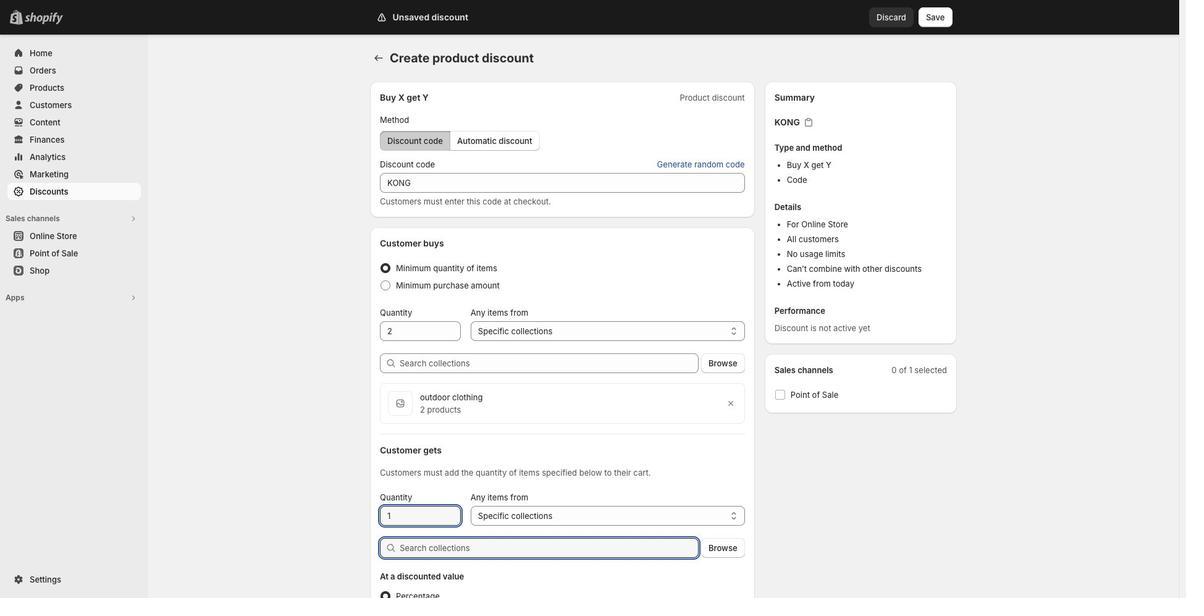 Task type: locate. For each thing, give the bounding box(es) containing it.
Search collections text field
[[400, 353, 699, 373]]

shopify image
[[25, 12, 63, 25]]

None text field
[[380, 173, 745, 193], [380, 321, 461, 341], [380, 506, 461, 526], [380, 173, 745, 193], [380, 321, 461, 341], [380, 506, 461, 526]]



Task type: vqa. For each thing, say whether or not it's contained in the screenshot.
Gift
no



Task type: describe. For each thing, give the bounding box(es) containing it.
Search collections text field
[[400, 538, 699, 558]]



